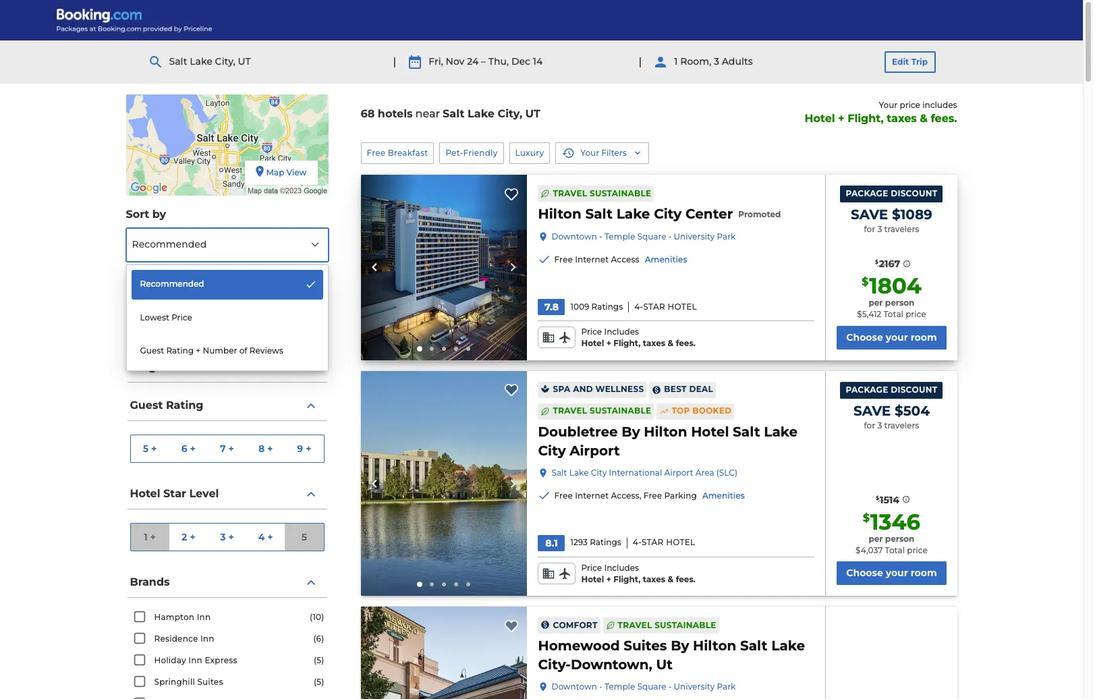 Task type: locate. For each thing, give the bounding box(es) containing it.
2 choose your room button from the top
[[837, 562, 947, 585]]

2 internet from the top
[[575, 490, 609, 501]]

1 vertical spatial go to image #2 image
[[430, 583, 434, 587]]

price left includes
[[900, 100, 921, 110]]

downtown up free internet access amenities
[[552, 232, 597, 242]]

rating inside list box
[[166, 345, 194, 356]]

choose your room button
[[837, 326, 947, 349], [837, 562, 947, 585]]

hotel inside your price includes hotel + flight, taxes & fees.
[[805, 112, 835, 125]]

0 vertical spatial ratings
[[592, 302, 623, 312]]

0 vertical spatial amenities
[[645, 255, 687, 265]]

includes for 1346
[[604, 563, 639, 573]]

suites down express
[[197, 677, 223, 687]]

1 vertical spatial choose
[[846, 567, 883, 579]]

1 vertical spatial package
[[846, 385, 888, 395]]

city left center
[[654, 206, 682, 222]]

city
[[654, 206, 682, 222], [538, 443, 566, 459], [591, 468, 607, 478]]

3
[[714, 55, 719, 68], [878, 224, 882, 234], [878, 420, 882, 430], [220, 531, 226, 543]]

park down homewood suites by hilton salt lake city-downtown, ut element
[[717, 682, 736, 692]]

brands button
[[127, 568, 327, 598]]

price down 1009 ratings
[[581, 327, 602, 337]]

1 property building image from the top
[[361, 175, 527, 360]]

city,
[[215, 55, 235, 68], [498, 108, 522, 120]]

0 vertical spatial 1
[[674, 55, 678, 68]]

0 vertical spatial 5
[[143, 442, 149, 455]]

(5)
[[314, 655, 324, 665], [314, 677, 324, 687]]

your for your price includes hotel + flight, taxes & fees.
[[879, 100, 898, 110]]

temple down downtown,
[[605, 682, 635, 692]]

7.8
[[545, 301, 559, 313]]

1 vertical spatial 1
[[144, 531, 148, 543]]

-
[[599, 232, 603, 242], [669, 232, 672, 242], [599, 682, 603, 692], [669, 682, 672, 692]]

0 vertical spatial go to image #3 image
[[442, 347, 446, 351]]

3 inside button
[[220, 531, 226, 543]]

airport inside doubletree by hilton hotel salt lake city airport
[[570, 443, 620, 459]]

free for free internet access amenities
[[554, 255, 573, 265]]

for down save $1089
[[864, 224, 875, 234]]

taxes for 1804
[[643, 338, 666, 348]]

0 vertical spatial downtown - temple square - university park
[[552, 232, 736, 242]]

price down 1346 at right
[[907, 545, 928, 555]]

go to image #3 image for 1346
[[442, 583, 446, 587]]

0 vertical spatial includes
[[604, 327, 639, 337]]

person down 2167
[[885, 298, 915, 308]]

5 left "6"
[[143, 442, 149, 455]]

lake inside homewood suites by hilton salt lake city-downtown, ut
[[772, 638, 805, 654]]

suites for homewood
[[624, 638, 667, 654]]

hotel
[[805, 112, 835, 125], [668, 302, 697, 312], [581, 338, 604, 348], [691, 424, 729, 440], [130, 487, 160, 500], [666, 537, 696, 548], [581, 574, 604, 584]]

save left $1089
[[851, 207, 888, 223]]

ratings
[[592, 302, 623, 312], [590, 537, 621, 548]]

inn for residence
[[200, 634, 214, 644]]

2 for 3 travelers from the top
[[864, 420, 919, 430]]

flight, for 1804
[[614, 338, 641, 348]]

0 vertical spatial total
[[884, 309, 904, 319]]

taxes inside your price includes hotel + flight, taxes & fees.
[[887, 112, 917, 125]]

| for 1 room, 3 adults
[[639, 55, 642, 68]]

2 room from the top
[[911, 567, 937, 579]]

includes down 1009 ratings
[[604, 327, 639, 337]]

(slc)
[[717, 468, 738, 478]]

total inside $ 1804 per person $5,412 total price
[[884, 309, 904, 319]]

2 discount from the top
[[891, 385, 938, 395]]

+ for 6 +
[[190, 442, 196, 455]]

save left $504
[[854, 403, 891, 419]]

person
[[885, 298, 915, 308], [885, 534, 915, 544]]

temple
[[605, 232, 635, 242], [605, 682, 635, 692]]

choose your room button down $5,412
[[837, 326, 947, 349]]

hotel star level button
[[127, 479, 327, 510]]

0 vertical spatial package discount
[[846, 188, 938, 199]]

$ left 1804
[[862, 275, 869, 288]]

price includes hotel + flight, taxes & fees. down 1009 ratings
[[581, 327, 696, 348]]

choose your room button for 1804
[[837, 326, 947, 349]]

amenities down (slc)
[[702, 490, 745, 501]]

0 vertical spatial price includes hotel + flight, taxes & fees.
[[581, 327, 696, 348]]

1 vertical spatial room
[[911, 567, 937, 579]]

travelers down save $504 at the right bottom
[[884, 420, 919, 430]]

guest up 5 + at the bottom of the page
[[130, 399, 163, 412]]

price right 'lowest'
[[172, 312, 192, 323]]

by up ut
[[671, 638, 689, 654]]

price inside the $ 1346 per person $4,037 total price
[[907, 545, 928, 555]]

$ inside $ 1804 per person $5,412 total price
[[862, 275, 869, 288]]

travel sustainable down spa and wellness
[[553, 406, 652, 416]]

+ for 3 +
[[228, 531, 234, 543]]

property building image
[[361, 175, 527, 360], [361, 371, 527, 596]]

2 vertical spatial &
[[668, 574, 674, 584]]

airport down doubletree
[[570, 443, 620, 459]]

choose your room for 1804
[[846, 331, 937, 343]]

2 downtown from the top
[[552, 682, 597, 692]]

free up 7.8 in the top of the page
[[554, 255, 573, 265]]

ut
[[238, 55, 251, 68], [525, 108, 541, 120]]

$ inside the $ 1346 per person $4,037 total price
[[863, 511, 870, 524]]

+ for 8 +
[[267, 442, 273, 455]]

0 vertical spatial save
[[851, 207, 888, 223]]

1 for 3 travelers from the top
[[864, 224, 919, 234]]

1 horizontal spatial your
[[879, 100, 898, 110]]

1 vertical spatial person
[[885, 534, 915, 544]]

guest for guest rating
[[130, 399, 163, 412]]

+ for 2 +
[[190, 531, 195, 543]]

1 vertical spatial go to image #5 image
[[466, 583, 470, 587]]

$ for 1804
[[862, 275, 869, 288]]

5 button
[[285, 524, 324, 551]]

sustainable
[[590, 188, 652, 198], [590, 406, 652, 416], [655, 620, 716, 630]]

rating up neighborhoods
[[166, 345, 194, 356]]

0 horizontal spatial by
[[622, 424, 640, 440]]

for 3 travelers down save $1089
[[864, 224, 919, 234]]

view
[[287, 167, 307, 177]]

free for free internet access, free parking amenities
[[554, 490, 573, 501]]

go to image #3 image
[[442, 347, 446, 351], [442, 583, 446, 587]]

2 horizontal spatial city
[[654, 206, 682, 222]]

0 vertical spatial choose your room
[[846, 331, 937, 343]]

1 includes from the top
[[604, 327, 639, 337]]

go to image #5 image
[[466, 347, 470, 351], [466, 583, 470, 587]]

travelers for 1346
[[884, 420, 919, 430]]

+ for 5 +
[[151, 442, 157, 455]]

0 horizontal spatial 5
[[143, 442, 149, 455]]

city down doubletree
[[538, 443, 566, 459]]

choose down $5,412
[[846, 331, 883, 343]]

1 person from the top
[[885, 298, 915, 308]]

choose your room for 1346
[[846, 567, 937, 579]]

1 horizontal spatial amenities
[[702, 490, 745, 501]]

2 go to image #1 image from the top
[[417, 582, 422, 587]]

2 property building image from the top
[[361, 371, 527, 596]]

2 choose from the top
[[846, 567, 883, 579]]

free breakfast
[[367, 148, 428, 158]]

1 package discount from the top
[[846, 188, 938, 199]]

lake
[[190, 55, 212, 68], [468, 108, 495, 120], [617, 206, 650, 222], [764, 424, 798, 440], [569, 468, 589, 478], [772, 638, 805, 654]]

0 vertical spatial star
[[643, 302, 665, 312]]

save $1089
[[851, 207, 933, 223]]

2 your from the top
[[886, 567, 908, 579]]

downtown - temple square - university park
[[552, 232, 736, 242], [552, 682, 736, 692]]

1 vertical spatial suites
[[197, 677, 223, 687]]

hampton inn
[[154, 612, 211, 622]]

5 inside button
[[143, 442, 149, 455]]

1 vertical spatial go to image #4 image
[[454, 583, 458, 587]]

go to image #4 image for 1346
[[454, 583, 458, 587]]

1 horizontal spatial airport
[[664, 468, 693, 478]]

1 vertical spatial save
[[854, 403, 891, 419]]

+ for 4 +
[[267, 531, 273, 543]]

downtown down the city-
[[552, 682, 597, 692]]

1 choose your room button from the top
[[837, 326, 947, 349]]

1 inside button
[[144, 531, 148, 543]]

sustainable down wellness
[[590, 406, 652, 416]]

ratings right '1009'
[[592, 302, 623, 312]]

ratings right 1293
[[590, 537, 621, 548]]

your down $ 1804 per person $5,412 total price
[[886, 331, 908, 343]]

free for free breakfast
[[367, 148, 386, 158]]

2 go to image #5 image from the top
[[466, 583, 470, 587]]

list box
[[126, 265, 328, 371]]

go to image #2 image for 1804
[[430, 347, 434, 351]]

and
[[573, 384, 593, 394]]

university
[[674, 232, 715, 242], [674, 682, 715, 692]]

price inside $ 1804 per person $5,412 total price
[[906, 309, 926, 319]]

friendly
[[463, 148, 498, 158]]

rating down neighborhoods
[[166, 399, 204, 412]]

price inside your price includes hotel + flight, taxes & fees.
[[900, 100, 921, 110]]

4- for 1346
[[633, 537, 642, 548]]

travel up doubletree
[[553, 406, 587, 416]]

8.1
[[546, 537, 558, 549]]

1 per from the top
[[869, 298, 883, 308]]

1 vertical spatial go to image #3 image
[[442, 583, 446, 587]]

your inside your price includes hotel + flight, taxes & fees.
[[879, 100, 898, 110]]

0 vertical spatial square
[[637, 232, 666, 242]]

inn
[[197, 612, 211, 622], [200, 634, 214, 644], [189, 655, 202, 665]]

inn for holiday
[[189, 655, 202, 665]]

residence
[[154, 634, 198, 644]]

1 vertical spatial fees.
[[676, 338, 696, 348]]

sustainable up homewood suites by hilton salt lake city-downtown, ut element
[[655, 620, 716, 630]]

$ left "1514" on the right
[[876, 494, 879, 501]]

choose your room
[[846, 331, 937, 343], [846, 567, 937, 579]]

1 horizontal spatial 5
[[302, 531, 307, 543]]

1 room from the top
[[911, 331, 937, 343]]

go to image #1 image for 1346
[[417, 582, 422, 587]]

per inside $ 1804 per person $5,412 total price
[[869, 298, 883, 308]]

flight,
[[848, 112, 884, 125], [614, 338, 641, 348], [614, 574, 641, 584]]

internet left access,
[[575, 490, 609, 501]]

free internet access amenities
[[554, 255, 687, 265]]

1
[[674, 55, 678, 68], [144, 531, 148, 543]]

free up 8.1
[[554, 490, 573, 501]]

1 vertical spatial for 3 travelers
[[864, 420, 919, 430]]

1 for 1 room, 3 adults
[[674, 55, 678, 68]]

1 vertical spatial park
[[717, 682, 736, 692]]

person for 1804
[[885, 298, 915, 308]]

1 vertical spatial 5
[[302, 531, 307, 543]]

0 vertical spatial price
[[172, 312, 192, 323]]

1 (5) from the top
[[314, 655, 324, 665]]

flight, for 1346
[[614, 574, 641, 584]]

person inside the $ 1346 per person $4,037 total price
[[885, 534, 915, 544]]

for 3 travelers for 1346
[[864, 420, 919, 430]]

1 go to image #1 image from the top
[[417, 346, 422, 351]]

| left 'fri,'
[[393, 55, 396, 68]]

price down 1293 ratings
[[581, 563, 602, 573]]

1 vertical spatial downtown - temple square - university park
[[552, 682, 736, 692]]

2 package from the top
[[846, 385, 888, 395]]

your left filters
[[581, 148, 599, 158]]

2 go to image #4 image from the top
[[454, 583, 458, 587]]

travel
[[553, 188, 587, 198], [553, 406, 587, 416], [618, 620, 652, 630]]

1 vertical spatial choose your room
[[846, 567, 937, 579]]

person for 1346
[[885, 534, 915, 544]]

2 vertical spatial photo carousel region
[[361, 607, 527, 699]]

0 vertical spatial sustainable
[[590, 188, 652, 198]]

1 vertical spatial your
[[581, 148, 599, 158]]

internet for 1804
[[575, 255, 609, 265]]

1 vertical spatial go to image #1 image
[[417, 582, 422, 587]]

go to image #2 image
[[430, 347, 434, 351], [430, 583, 434, 587]]

1293
[[571, 537, 588, 548]]

booked
[[693, 406, 732, 416]]

inn up residence inn
[[197, 612, 211, 622]]

sustainable up the hilton salt lake city center
[[590, 188, 652, 198]]

comfort
[[553, 620, 598, 630]]

(5) for holiday inn express
[[314, 655, 324, 665]]

0 vertical spatial temple
[[605, 232, 635, 242]]

total inside the $ 1346 per person $4,037 total price
[[885, 545, 905, 555]]

travelers down save $1089
[[884, 224, 919, 234]]

guest for guest rating + number of reviews
[[140, 345, 164, 356]]

(10)
[[310, 612, 324, 622]]

sort
[[126, 208, 149, 221]]

price includes hotel + flight, taxes & fees. down 1293 ratings
[[581, 563, 696, 584]]

recommended
[[132, 238, 207, 250], [140, 279, 204, 289]]

2 go to image #2 image from the top
[[430, 583, 434, 587]]

choose down $4,037
[[846, 567, 883, 579]]

inn up holiday inn express
[[200, 634, 214, 644]]

1 internet from the top
[[575, 255, 609, 265]]

package
[[846, 188, 888, 199], [846, 385, 888, 395]]

3 photo carousel region from the top
[[361, 607, 527, 699]]

4- right 1009 ratings
[[635, 302, 643, 312]]

2 vertical spatial travel sustainable
[[618, 620, 716, 630]]

map
[[266, 167, 284, 177]]

2 vertical spatial inn
[[189, 655, 202, 665]]

includes down 1293 ratings
[[604, 563, 639, 573]]

1 go to image #5 image from the top
[[466, 347, 470, 351]]

star right 1009 ratings
[[643, 302, 665, 312]]

0 vertical spatial choose your room button
[[837, 326, 947, 349]]

68 hotels near salt lake city, ut
[[361, 108, 541, 120]]

& inside your price includes hotel + flight, taxes & fees.
[[920, 112, 928, 125]]

room for 1804
[[911, 331, 937, 343]]

0 horizontal spatial airport
[[570, 443, 620, 459]]

0 horizontal spatial 1
[[144, 531, 148, 543]]

internet for 1346
[[575, 490, 609, 501]]

0 vertical spatial &
[[920, 112, 928, 125]]

2 price includes hotel + flight, taxes & fees. from the top
[[581, 563, 696, 584]]

1 vertical spatial taxes
[[643, 338, 666, 348]]

3 down save $504 at the right bottom
[[878, 420, 882, 430]]

travel sustainable up the hilton salt lake city center
[[553, 188, 652, 198]]

guest up neighborhoods
[[140, 345, 164, 356]]

& for 1804
[[668, 338, 674, 348]]

total right $5,412
[[884, 309, 904, 319]]

1 your from the top
[[886, 331, 908, 343]]

1 discount from the top
[[891, 188, 938, 199]]

1 vertical spatial city
[[538, 443, 566, 459]]

1 vertical spatial 4-
[[633, 537, 642, 548]]

1 vertical spatial amenities
[[702, 490, 745, 501]]

lake inside doubletree by hilton hotel salt lake city airport
[[764, 424, 798, 440]]

downtown
[[552, 232, 597, 242], [552, 682, 597, 692]]

4-star hotel down access
[[635, 302, 697, 312]]

edit trip button
[[884, 51, 936, 73]]

2 per from the top
[[869, 534, 883, 544]]

1 vertical spatial for
[[864, 420, 875, 430]]

park
[[717, 232, 736, 242], [717, 682, 736, 692]]

city left international
[[591, 468, 607, 478]]

0 vertical spatial discount
[[891, 188, 938, 199]]

| left room, at top right
[[639, 55, 642, 68]]

lake inside "hilton salt lake city center - promoted" element
[[617, 206, 650, 222]]

1 left "2"
[[144, 531, 148, 543]]

1 go to image #4 image from the top
[[454, 347, 458, 351]]

1 price includes hotel + flight, taxes & fees. from the top
[[581, 327, 696, 348]]

downtown - temple square - university park down the hilton salt lake city center
[[552, 232, 736, 242]]

2 vertical spatial fees.
[[676, 574, 696, 584]]

2 vertical spatial price
[[907, 545, 928, 555]]

by
[[622, 424, 640, 440], [671, 638, 689, 654]]

1 vertical spatial university
[[674, 682, 715, 692]]

suites
[[624, 638, 667, 654], [197, 677, 223, 687]]

2 photo carousel region from the top
[[361, 371, 527, 596]]

0 vertical spatial for 3 travelers
[[864, 224, 919, 234]]

0 horizontal spatial your
[[581, 148, 599, 158]]

3 down save $1089
[[878, 224, 882, 234]]

package up save $1089
[[846, 188, 888, 199]]

0 vertical spatial choose
[[846, 331, 883, 343]]

list box containing recommended
[[126, 265, 328, 371]]

7 + button
[[208, 435, 246, 462]]

guest inside list box
[[140, 345, 164, 356]]

discount for 1346
[[891, 385, 938, 395]]

suites up ut
[[624, 638, 667, 654]]

total right $4,037
[[885, 545, 905, 555]]

photo carousel region for 1804
[[361, 175, 527, 360]]

0 vertical spatial taxes
[[887, 112, 917, 125]]

1 vertical spatial 4-star hotel
[[633, 537, 696, 548]]

0 vertical spatial hilton
[[538, 206, 582, 222]]

temple up free internet access amenities
[[605, 232, 635, 242]]

2 (5) from the top
[[314, 677, 324, 687]]

your inside button
[[581, 148, 599, 158]]

$ for 1346
[[863, 511, 870, 524]]

go to image #5 image for 1804
[[466, 347, 470, 351]]

recommended inside list box
[[140, 279, 204, 289]]

travel down your filters button
[[553, 188, 587, 198]]

discount up $504
[[891, 385, 938, 395]]

5 for 5 +
[[143, 442, 149, 455]]

4-
[[635, 302, 643, 312], [633, 537, 642, 548]]

travel sustainable
[[553, 188, 652, 198], [553, 406, 652, 416], [618, 620, 716, 630]]

per inside the $ 1346 per person $4,037 total price
[[869, 534, 883, 544]]

$ left 1346 at right
[[863, 511, 870, 524]]

photo carousel region
[[361, 175, 527, 360], [361, 371, 527, 596], [361, 607, 527, 699]]

1 choose from the top
[[846, 331, 883, 343]]

park down center
[[717, 232, 736, 242]]

thu,
[[488, 55, 509, 68]]

person inside $ 1804 per person $5,412 total price
[[885, 298, 915, 308]]

14
[[533, 55, 543, 68]]

1 choose your room from the top
[[846, 331, 937, 343]]

2 square from the top
[[637, 682, 666, 692]]

price for 1804
[[581, 327, 602, 337]]

+ inside list box
[[196, 345, 201, 356]]

0 horizontal spatial |
[[393, 55, 396, 68]]

1 for from the top
[[864, 224, 875, 234]]

- down downtown,
[[599, 682, 603, 692]]

choose your room button down $4,037
[[837, 562, 947, 585]]

0 vertical spatial go to image #4 image
[[454, 347, 458, 351]]

8 +
[[258, 442, 273, 455]]

price down 1804
[[906, 309, 926, 319]]

2 | from the left
[[639, 55, 642, 68]]

fri, nov 24 – thu, dec 14
[[429, 55, 543, 68]]

2 vertical spatial star
[[642, 537, 664, 548]]

amenities right access
[[645, 255, 687, 265]]

0 vertical spatial ut
[[238, 55, 251, 68]]

1 package from the top
[[846, 188, 888, 199]]

go to image #1 image
[[417, 346, 422, 351], [417, 582, 422, 587]]

internet left access
[[575, 255, 609, 265]]

guest inside guest rating dropdown button
[[130, 399, 163, 412]]

0 vertical spatial fees.
[[931, 112, 957, 125]]

$ inside '$ 2167'
[[875, 258, 879, 265]]

8 + button
[[246, 435, 285, 462]]

for 3 travelers
[[864, 224, 919, 234], [864, 420, 919, 430]]

$ for 2167
[[875, 258, 879, 265]]

discount up $1089
[[891, 188, 938, 199]]

university down center
[[674, 232, 715, 242]]

travel up downtown,
[[618, 620, 652, 630]]

2 includes from the top
[[604, 563, 639, 573]]

recommended inside dropdown button
[[132, 238, 207, 250]]

university down homewood suites by hilton salt lake city-downtown, ut element
[[674, 682, 715, 692]]

photo carousel region for 1346
[[361, 371, 527, 596]]

3 right 2 + button
[[220, 531, 226, 543]]

breakfast
[[388, 148, 428, 158]]

express
[[205, 655, 237, 665]]

1 go to image #3 image from the top
[[442, 347, 446, 351]]

2 for from the top
[[864, 420, 875, 430]]

holiday inn express
[[154, 655, 237, 665]]

0 vertical spatial your
[[886, 331, 908, 343]]

package up save $504 at the right bottom
[[846, 385, 888, 395]]

rating inside dropdown button
[[166, 399, 204, 412]]

1 vertical spatial package discount
[[846, 385, 938, 395]]

2 package discount from the top
[[846, 385, 938, 395]]

+ inside your price includes hotel + flight, taxes & fees.
[[838, 112, 845, 125]]

0 vertical spatial travel sustainable
[[553, 188, 652, 198]]

1 vertical spatial flight,
[[614, 338, 641, 348]]

0 vertical spatial room
[[911, 331, 937, 343]]

0 vertical spatial rating
[[166, 345, 194, 356]]

0 vertical spatial airport
[[570, 443, 620, 459]]

4
[[258, 531, 265, 543]]

0 vertical spatial go to image #2 image
[[430, 347, 434, 351]]

star down free internet access, free parking amenities
[[642, 537, 664, 548]]

sort by
[[126, 208, 166, 221]]

expand image
[[632, 148, 643, 159]]

1 | from the left
[[393, 55, 396, 68]]

residence inn
[[154, 634, 214, 644]]

1 temple from the top
[[605, 232, 635, 242]]

5
[[143, 442, 149, 455], [302, 531, 307, 543]]

recommended down by
[[132, 238, 207, 250]]

choose your room button for 1346
[[837, 562, 947, 585]]

1 vertical spatial square
[[637, 682, 666, 692]]

recommended up lowest price
[[140, 279, 204, 289]]

of
[[239, 345, 247, 356]]

person down "1514" on the right
[[885, 534, 915, 544]]

ratings for 1346
[[590, 537, 621, 548]]

5 for 5
[[302, 531, 307, 543]]

1 vertical spatial by
[[671, 638, 689, 654]]

total for 1804
[[884, 309, 904, 319]]

1 travelers from the top
[[884, 224, 919, 234]]

international
[[609, 468, 662, 478]]

0 vertical spatial go to image #1 image
[[417, 346, 422, 351]]

$ for 1514
[[876, 494, 879, 501]]

1 horizontal spatial |
[[639, 55, 642, 68]]

2 person from the top
[[885, 534, 915, 544]]

+ for 7 +
[[229, 442, 234, 455]]

2 vertical spatial taxes
[[643, 574, 666, 584]]

1 vertical spatial star
[[163, 487, 186, 500]]

salt inside homewood suites by hilton salt lake city-downtown, ut
[[740, 638, 768, 654]]

package discount for 1804
[[846, 188, 938, 199]]

2 go to image #3 image from the top
[[442, 583, 446, 587]]

total for 1346
[[885, 545, 905, 555]]

$ left 2167
[[875, 258, 879, 265]]

property building image for 1804
[[361, 175, 527, 360]]

airport up parking
[[664, 468, 693, 478]]

2 choose your room from the top
[[846, 567, 937, 579]]

0 vertical spatial property building image
[[361, 175, 527, 360]]

your down edit
[[879, 100, 898, 110]]

guest rating
[[130, 399, 204, 412]]

1 horizontal spatial by
[[671, 638, 689, 654]]

downtown - temple square - university park down ut
[[552, 682, 736, 692]]

$504
[[895, 403, 930, 419]]

room down the $ 1346 per person $4,037 total price at the bottom right of page
[[911, 567, 937, 579]]

free internet access, free parking amenities
[[554, 490, 745, 501]]

rating
[[166, 345, 194, 356], [166, 399, 204, 412]]

for down save $504 at the right bottom
[[864, 420, 875, 430]]

choose your room down $4,037
[[846, 567, 937, 579]]

5 right 4 +
[[302, 531, 307, 543]]

1 vertical spatial guest
[[130, 399, 163, 412]]

1 vertical spatial choose your room button
[[837, 562, 947, 585]]

1 vertical spatial (5)
[[314, 677, 324, 687]]

for
[[864, 224, 875, 234], [864, 420, 875, 430]]

travel sustainable up homewood suites by hilton salt lake city-downtown, ut
[[618, 620, 716, 630]]

1 go to image #2 image from the top
[[430, 347, 434, 351]]

4-star hotel down free internet access, free parking amenities
[[633, 537, 696, 548]]

1 vertical spatial recommended
[[140, 279, 204, 289]]

1 photo carousel region from the top
[[361, 175, 527, 360]]

2 travelers from the top
[[884, 420, 919, 430]]

$ inside '$ 1514'
[[876, 494, 879, 501]]

package for 1804
[[846, 188, 888, 199]]

0 vertical spatial by
[[622, 424, 640, 440]]

inn up springhill suites
[[189, 655, 202, 665]]

0 horizontal spatial ut
[[238, 55, 251, 68]]

fees. for 1346
[[676, 574, 696, 584]]

5 inside button
[[302, 531, 307, 543]]

go to image #4 image
[[454, 347, 458, 351], [454, 583, 458, 587]]

package discount up save $504 at the right bottom
[[846, 385, 938, 395]]

suites inside homewood suites by hilton salt lake city-downtown, ut
[[624, 638, 667, 654]]

2 vertical spatial city
[[591, 468, 607, 478]]

1 left room, at top right
[[674, 55, 678, 68]]

room for 1346
[[911, 567, 937, 579]]

4-star hotel for 1804
[[635, 302, 697, 312]]

number
[[203, 345, 237, 356]]

star inside dropdown button
[[163, 487, 186, 500]]

1009 ratings
[[571, 302, 623, 312]]



Task type: vqa. For each thing, say whether or not it's contained in the screenshot.


Task type: describe. For each thing, give the bounding box(es) containing it.
1 + button
[[131, 524, 169, 551]]

$ 1346 per person $4,037 total price
[[856, 509, 928, 555]]

city inside doubletree by hilton hotel salt lake city airport
[[538, 443, 566, 459]]

0 vertical spatial city
[[654, 206, 682, 222]]

brands
[[130, 576, 170, 588]]

6 + button
[[169, 435, 208, 462]]

price for 1804
[[906, 309, 926, 319]]

for 3 travelers for 1804
[[864, 224, 919, 234]]

pet-friendly
[[446, 148, 498, 158]]

6 +
[[181, 442, 196, 455]]

1 vertical spatial airport
[[664, 468, 693, 478]]

flight, inside your price includes hotel + flight, taxes & fees.
[[848, 112, 884, 125]]

- down "hilton salt lake city center - promoted" element
[[669, 232, 672, 242]]

+ for 9 +
[[306, 442, 311, 455]]

2 park from the top
[[717, 682, 736, 692]]

68
[[361, 108, 375, 120]]

choose for 1804
[[846, 331, 883, 343]]

ut
[[656, 657, 673, 673]]

homewood suites by hilton salt lake city-downtown, ut element
[[538, 637, 815, 674]]

adults
[[722, 55, 753, 68]]

your for your filters
[[581, 148, 599, 158]]

0 vertical spatial travel
[[553, 188, 587, 198]]

4-star hotel for 1346
[[633, 537, 696, 548]]

2 +
[[182, 531, 195, 543]]

nov
[[446, 55, 465, 68]]

$ 1514
[[876, 494, 900, 506]]

property building image for 1346
[[361, 371, 527, 596]]

star for 1346
[[642, 537, 664, 548]]

guest rating button
[[127, 391, 327, 421]]

2 university from the top
[[674, 682, 715, 692]]

0 horizontal spatial hilton
[[538, 206, 582, 222]]

7 +
[[220, 442, 234, 455]]

+ for 1 +
[[150, 531, 156, 543]]

& for 1346
[[668, 574, 674, 584]]

5 +
[[143, 442, 157, 455]]

suites for springhill
[[197, 677, 223, 687]]

2 temple from the top
[[605, 682, 635, 692]]

1514
[[880, 494, 900, 506]]

room,
[[680, 55, 711, 68]]

6
[[181, 442, 187, 455]]

pet-
[[446, 148, 463, 158]]

map view
[[266, 167, 307, 177]]

hotel inside dropdown button
[[130, 487, 160, 500]]

| for fri, nov 24 – thu, dec 14
[[393, 55, 396, 68]]

save for 1804
[[851, 207, 888, 223]]

neighborhoods button
[[127, 352, 327, 383]]

homewood suites by hilton salt lake city-downtown, ut
[[538, 638, 805, 673]]

price includes hotel + flight, taxes & fees. for 1346
[[581, 563, 696, 584]]

neighborhoods
[[130, 360, 218, 373]]

downtown,
[[571, 657, 653, 673]]

package discount for 1346
[[846, 385, 938, 395]]

0 horizontal spatial amenities
[[645, 255, 687, 265]]

package for 1346
[[846, 385, 888, 395]]

inn for hampton
[[197, 612, 211, 622]]

go to image #5 image for 1346
[[466, 583, 470, 587]]

- up free internet access amenities
[[599, 232, 603, 242]]

3 right room, at top right
[[714, 55, 719, 68]]

hilton inside homewood suites by hilton salt lake city-downtown, ut
[[693, 638, 737, 654]]

salt lake city, ut
[[169, 55, 251, 68]]

filters
[[602, 148, 627, 158]]

0 horizontal spatial city,
[[215, 55, 235, 68]]

rating for guest rating + number of reviews
[[166, 345, 194, 356]]

4 +
[[258, 531, 273, 543]]

travelers for 1804
[[884, 224, 919, 234]]

lowest
[[140, 312, 169, 323]]

star for 1804
[[643, 302, 665, 312]]

$5,412
[[857, 309, 882, 319]]

- down ut
[[669, 682, 672, 692]]

$1089
[[892, 207, 933, 223]]

1804
[[869, 273, 922, 299]]

hampton
[[154, 612, 195, 622]]

doubletree by hilton hotel salt lake city airport element
[[538, 422, 815, 459]]

1346
[[871, 509, 921, 535]]

1 horizontal spatial city
[[591, 468, 607, 478]]

–
[[481, 55, 486, 68]]

fees. for 1804
[[676, 338, 696, 348]]

for for 1804
[[864, 224, 875, 234]]

for for 1346
[[864, 420, 875, 430]]

includes for 1804
[[604, 327, 639, 337]]

1 horizontal spatial city,
[[498, 108, 522, 120]]

per for 1346
[[869, 534, 883, 544]]

price for 1346
[[907, 545, 928, 555]]

best
[[664, 384, 687, 394]]

taxes for 1346
[[643, 574, 666, 584]]

2 vertical spatial travel
[[618, 620, 652, 630]]

24
[[467, 55, 479, 68]]

price inside list box
[[172, 312, 192, 323]]

3 + button
[[208, 524, 246, 551]]

hotel inside doubletree by hilton hotel salt lake city airport
[[691, 424, 729, 440]]

1 park from the top
[[717, 232, 736, 242]]

4- for 1804
[[635, 302, 643, 312]]

9 + button
[[285, 435, 324, 462]]

recommended for list box containing recommended
[[140, 279, 204, 289]]

center
[[686, 206, 733, 222]]

includes
[[923, 100, 957, 110]]

hotel star level
[[130, 487, 219, 500]]

fees. inside your price includes hotel + flight, taxes & fees.
[[931, 112, 957, 125]]

salt inside doubletree by hilton hotel salt lake city airport
[[733, 424, 760, 440]]

hilton inside doubletree by hilton hotel salt lake city airport
[[644, 424, 687, 440]]

9
[[297, 442, 303, 455]]

$4,037
[[856, 545, 883, 555]]

holiday
[[154, 655, 186, 665]]

price for 1346
[[581, 563, 602, 573]]

access
[[611, 255, 640, 265]]

2
[[182, 531, 187, 543]]

4 + button
[[246, 524, 285, 551]]

edit
[[892, 57, 909, 67]]

1 downtown - temple square - university park from the top
[[552, 232, 736, 242]]

best deal
[[664, 384, 713, 394]]

booking.com packages image
[[56, 8, 213, 32]]

by inside homewood suites by hilton salt lake city-downtown, ut
[[671, 638, 689, 654]]

springhill suites
[[154, 677, 223, 687]]

by inside doubletree by hilton hotel salt lake city airport
[[622, 424, 640, 440]]

9 +
[[297, 442, 311, 455]]

rating for guest rating
[[166, 399, 204, 412]]

reviews
[[250, 345, 283, 356]]

1293 ratings
[[571, 537, 621, 548]]

go to image #4 image for 1804
[[454, 347, 458, 351]]

your for 1346
[[886, 567, 908, 579]]

ratings for 1804
[[592, 302, 623, 312]]

level
[[189, 487, 219, 500]]

spa and wellness
[[553, 384, 644, 394]]

recommended button
[[126, 228, 328, 262]]

save for 1346
[[854, 403, 891, 419]]

2167
[[879, 258, 900, 270]]

hilton salt lake city center
[[538, 206, 733, 222]]

1 university from the top
[[674, 232, 715, 242]]

$ 2167
[[875, 258, 900, 270]]

1 square from the top
[[637, 232, 666, 242]]

1 vertical spatial travel
[[553, 406, 587, 416]]

2 downtown - temple square - university park from the top
[[552, 682, 736, 692]]

1 downtown from the top
[[552, 232, 597, 242]]

lowest price
[[140, 312, 192, 323]]

1 vertical spatial ut
[[525, 108, 541, 120]]

go to image #1 image for 1804
[[417, 346, 422, 351]]

homewood
[[538, 638, 620, 654]]

1 room, 3 adults
[[674, 55, 753, 68]]

by
[[152, 208, 166, 221]]

7
[[220, 442, 226, 455]]

luxury
[[515, 148, 544, 158]]

discount for 1804
[[891, 188, 938, 199]]

price includes hotel + flight, taxes & fees. for 1804
[[581, 327, 696, 348]]

per for 1804
[[869, 298, 883, 308]]

hotels
[[378, 108, 413, 120]]

doubletree by hilton hotel salt lake city airport
[[538, 424, 798, 459]]

go to image #3 image for 1804
[[442, 347, 446, 351]]

top booked
[[672, 406, 732, 416]]

near
[[415, 108, 440, 120]]

dec
[[512, 55, 531, 68]]

1 vertical spatial travel sustainable
[[553, 406, 652, 416]]

choose for 1346
[[846, 567, 883, 579]]

hilton salt lake city center - promoted element
[[538, 205, 781, 224]]

free down salt lake city international airport area (slc)
[[644, 490, 662, 501]]

go to image #2 image for 1346
[[430, 583, 434, 587]]

(5) for springhill suites
[[314, 677, 324, 687]]

$ 1804 per person $5,412 total price
[[857, 273, 926, 319]]

3 +
[[220, 531, 234, 543]]

access,
[[611, 490, 642, 501]]

top
[[672, 406, 690, 416]]

1 for 1 +
[[144, 531, 148, 543]]

your filters button
[[556, 143, 649, 164]]

recommended for recommended dropdown button
[[132, 238, 207, 250]]

your for 1804
[[886, 331, 908, 343]]

salt lake city international airport area (slc)
[[552, 468, 738, 478]]

1 vertical spatial sustainable
[[590, 406, 652, 416]]

2 vertical spatial sustainable
[[655, 620, 716, 630]]



